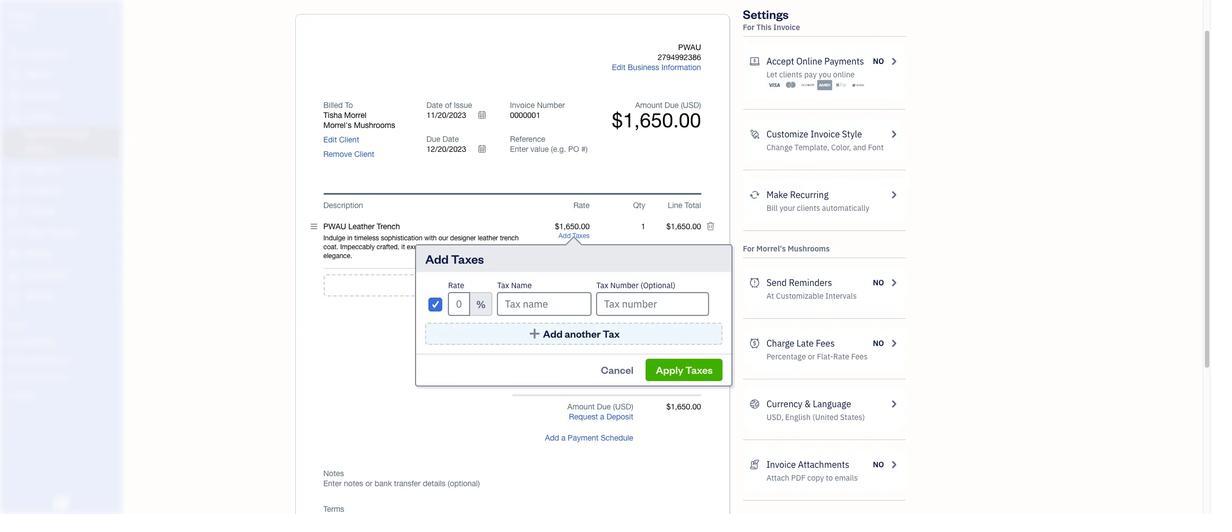 Task type: locate. For each thing, give the bounding box(es) containing it.
for up latereminders icon
[[743, 244, 755, 254]]

mushrooms
[[354, 121, 395, 130], [788, 244, 830, 254]]

amount inside amount due ( usd ) request a deposit
[[568, 403, 595, 412]]

0 horizontal spatial pwau
[[9, 10, 34, 21]]

let clients pay you online
[[767, 70, 855, 80]]

0 vertical spatial rate
[[574, 201, 590, 210]]

0 horizontal spatial )
[[631, 403, 633, 412]]

1 horizontal spatial total
[[685, 201, 701, 210]]

customizable
[[776, 291, 824, 301]]

0 horizontal spatial plus image
[[478, 280, 491, 291]]

0 horizontal spatial rate
[[448, 281, 464, 291]]

apps image
[[8, 320, 119, 329]]

2 chevronright image from the top
[[889, 128, 899, 141]]

amount due ( usd ) request a deposit
[[568, 403, 633, 422]]

attach pdf copy to emails
[[767, 474, 858, 484]]

mastercard image
[[784, 80, 799, 91]]

5 chevronright image from the top
[[889, 459, 899, 472]]

0 vertical spatial fees
[[816, 338, 835, 349]]

rate for add another tax
[[448, 281, 464, 291]]

taxes right apply in the bottom right of the page
[[686, 364, 713, 377]]

apply taxes button
[[646, 359, 723, 382]]

taxes up tax rate (percentage) text box
[[451, 251, 484, 267]]

0 vertical spatial 0.00
[[686, 339, 701, 348]]

1 horizontal spatial taxes
[[573, 232, 590, 240]]

0 horizontal spatial add taxes
[[425, 251, 484, 267]]

2 horizontal spatial due
[[665, 101, 679, 110]]

number up 'enter an invoice #' text field
[[537, 101, 565, 110]]

invoices image
[[750, 459, 760, 472]]

1 chevronright image from the top
[[889, 55, 899, 68]]

1 vertical spatial taxes
[[451, 251, 484, 267]]

1 vertical spatial for
[[743, 244, 755, 254]]

chevronright image for invoice attachments
[[889, 459, 899, 472]]

)
[[699, 101, 701, 110], [631, 403, 633, 412]]

taxes inside button
[[686, 364, 713, 377]]

1 vertical spatial 1,650.00
[[671, 361, 701, 370]]

1 horizontal spatial due
[[597, 403, 611, 412]]

add inside dropdown button
[[545, 434, 559, 443]]

add a discount button
[[580, 327, 633, 337]]

rate for add a line
[[574, 201, 590, 210]]

number left (optional)
[[610, 281, 639, 291]]

1 vertical spatial edit
[[323, 135, 337, 144]]

1 horizontal spatial usd
[[683, 101, 699, 110]]

notes
[[323, 470, 344, 479]]

chevronright image for send reminders
[[889, 276, 899, 290]]

report image
[[7, 291, 21, 303]]

( up deposit
[[613, 403, 615, 412]]

line
[[668, 201, 683, 210], [525, 279, 547, 293]]

tax down subtotal
[[603, 328, 620, 340]]

1 chevronright image from the top
[[889, 188, 899, 202]]

pwau inside pwau 2794992386 edit business information
[[678, 43, 701, 52]]

tax name
[[497, 281, 532, 291]]

due inside amount due ( usd ) request a deposit
[[597, 403, 611, 412]]

add taxes down enter an item name text field
[[425, 251, 484, 267]]

latefees image
[[750, 337, 760, 350]]

) inside amount due ( usd ) $1,650.00
[[699, 101, 701, 110]]

clients down recurring in the right top of the page
[[797, 203, 820, 213]]

) up deposit
[[631, 403, 633, 412]]

0 vertical spatial $1,650.00
[[612, 109, 701, 132]]

2 horizontal spatial taxes
[[686, 364, 713, 377]]

0.00 right apply in the bottom right of the page
[[686, 371, 701, 380]]

1 vertical spatial add taxes
[[425, 251, 484, 267]]

make recurring
[[767, 189, 829, 201]]

percentage
[[767, 352, 806, 362]]

1 horizontal spatial morrel's
[[757, 244, 786, 254]]

1 vertical spatial $1,650.00
[[667, 403, 701, 412]]

plus image
[[478, 280, 491, 291], [528, 329, 541, 340]]

1 vertical spatial chevronright image
[[889, 128, 899, 141]]

send
[[767, 277, 787, 289]]

0.00 inside 1,650.00 0.00
[[686, 371, 701, 380]]

amount up request at the left
[[568, 403, 595, 412]]

rate up item rate (usd) text box at top
[[574, 201, 590, 210]]

owner
[[9, 22, 29, 31]]

1 horizontal spatial number
[[610, 281, 639, 291]]

total inside 'total amount paid'
[[617, 361, 633, 370]]

1 horizontal spatial )
[[699, 101, 701, 110]]

plus image for add another tax
[[528, 329, 541, 340]]

add
[[559, 232, 571, 240], [425, 251, 449, 267], [493, 279, 514, 293], [580, 327, 594, 336], [543, 328, 563, 340], [545, 434, 559, 443]]

tax
[[497, 281, 509, 291], [596, 281, 609, 291], [603, 328, 620, 340], [622, 339, 633, 348]]

pwau
[[9, 10, 34, 21], [678, 43, 701, 52]]

0 vertical spatial number
[[537, 101, 565, 110]]

clients down accept at the right
[[779, 70, 803, 80]]

mushrooms up reminders
[[788, 244, 830, 254]]

total up line total (usd) text box
[[685, 201, 701, 210]]

pwau up 2794992386
[[678, 43, 701, 52]]

0 vertical spatial for
[[743, 22, 755, 32]]

no
[[873, 56, 884, 66], [873, 278, 884, 288], [873, 339, 884, 349], [873, 460, 884, 470]]

usd for $1,650.00
[[683, 101, 699, 110]]

amount for $1,650.00
[[635, 101, 663, 110]]

2 vertical spatial taxes
[[686, 364, 713, 377]]

2 vertical spatial amount
[[568, 403, 595, 412]]

fees up flat-
[[816, 338, 835, 349]]

plus image inside add a line button
[[478, 280, 491, 291]]

plus image left tax name on the bottom left of the page
[[478, 280, 491, 291]]

rate right or
[[833, 352, 850, 362]]

Enter an Item Name text field
[[323, 222, 534, 232]]

0 vertical spatial date
[[427, 101, 443, 110]]

0 vertical spatial usd
[[683, 101, 699, 110]]

morrel's inside billed to tisha morrel morrel's mushrooms edit client remove client
[[323, 121, 352, 130]]

0 horizontal spatial mushrooms
[[354, 121, 395, 130]]

0 vertical spatial )
[[699, 101, 701, 110]]

add taxes
[[559, 232, 590, 240], [425, 251, 484, 267]]

chart image
[[7, 270, 21, 281]]

1 vertical spatial number
[[610, 281, 639, 291]]

0 vertical spatial line
[[668, 201, 683, 210]]

charge
[[767, 338, 795, 349]]

morrel's
[[323, 121, 352, 130], [757, 244, 786, 254]]

1 vertical spatial amount
[[588, 373, 616, 382]]

plus image down the tax name 'text box'
[[528, 329, 541, 340]]

1 vertical spatial usd
[[615, 403, 631, 412]]

1 vertical spatial date
[[443, 135, 459, 144]]

0 horizontal spatial due
[[427, 135, 441, 144]]

2 chevronright image from the top
[[889, 276, 899, 290]]

1 for from the top
[[743, 22, 755, 32]]

usd inside amount due ( usd ) $1,650.00
[[683, 101, 699, 110]]

total up paid
[[617, 361, 633, 370]]

late
[[797, 338, 814, 349]]

1 vertical spatial rate
[[448, 281, 464, 291]]

request
[[569, 413, 598, 422]]

fees
[[816, 338, 835, 349], [851, 352, 868, 362]]

1 vertical spatial 0.00
[[686, 371, 701, 380]]

rate
[[574, 201, 590, 210], [448, 281, 464, 291], [833, 352, 850, 362]]

invoice up 'change template, color, and font'
[[811, 129, 840, 140]]

date left of
[[427, 101, 443, 110]]

attachments
[[798, 460, 850, 471]]

0 horizontal spatial total
[[617, 361, 633, 370]]

2 0.00 from the top
[[686, 371, 701, 380]]

0 horizontal spatial number
[[537, 101, 565, 110]]

expense image
[[7, 186, 21, 197]]

due down information
[[665, 101, 679, 110]]

0 vertical spatial plus image
[[478, 280, 491, 291]]

deposit
[[607, 413, 633, 422]]

usd,
[[767, 413, 784, 423]]

usd for request
[[615, 403, 631, 412]]

no for accept online payments
[[873, 56, 884, 66]]

$1,650.00 down the edit business information button
[[612, 109, 701, 132]]

0 horizontal spatial morrel's
[[323, 121, 352, 130]]

client right remove
[[354, 150, 374, 159]]

2 vertical spatial rate
[[833, 352, 850, 362]]

1 vertical spatial (
[[613, 403, 615, 412]]

amount down business
[[635, 101, 663, 110]]

total
[[685, 201, 701, 210], [617, 361, 633, 370]]

0 horizontal spatial (
[[613, 403, 615, 412]]

0 vertical spatial total
[[685, 201, 701, 210]]

0 horizontal spatial line
[[525, 279, 547, 293]]

due inside due date 12/20/2023
[[427, 135, 441, 144]]

a
[[517, 279, 523, 293], [596, 327, 600, 336], [600, 413, 604, 422], [562, 434, 566, 443]]

1 vertical spatial clients
[[797, 203, 820, 213]]

settings image
[[8, 391, 119, 400]]

date up 12/20/2023
[[443, 135, 459, 144]]

edit
[[612, 63, 626, 72], [323, 135, 337, 144]]

amount for request
[[568, 403, 595, 412]]

edit up remove
[[323, 135, 337, 144]]

subtotal add a discount tax
[[580, 317, 633, 348]]

schedule
[[601, 434, 633, 443]]

0 vertical spatial amount
[[635, 101, 663, 110]]

fees right flat-
[[851, 352, 868, 362]]

( down information
[[681, 101, 683, 110]]

you
[[819, 70, 831, 80]]

chevronright image
[[889, 188, 899, 202], [889, 276, 899, 290], [889, 337, 899, 350], [889, 398, 899, 411], [889, 459, 899, 472]]

amount left paid
[[588, 373, 616, 382]]

tax inside the subtotal add a discount tax
[[622, 339, 633, 348]]

2 for from the top
[[743, 244, 755, 254]]

add inside button
[[543, 328, 563, 340]]

clients
[[779, 70, 803, 80], [797, 203, 820, 213]]

of
[[445, 101, 452, 110]]

request a deposit button
[[569, 412, 633, 422]]

client up remove client button
[[339, 135, 359, 144]]

4 chevronright image from the top
[[889, 398, 899, 411]]

pwau up owner
[[9, 10, 34, 21]]

2 no from the top
[[873, 278, 884, 288]]

number
[[537, 101, 565, 110], [610, 281, 639, 291]]

bill
[[767, 203, 778, 213]]

2 vertical spatial due
[[597, 403, 611, 412]]

rate up tax rate (percentage) text box
[[448, 281, 464, 291]]

1 vertical spatial fees
[[851, 352, 868, 362]]

billed
[[323, 101, 343, 110]]

template,
[[795, 143, 830, 153]]

usd down information
[[683, 101, 699, 110]]

2 1,650.00 from the top
[[671, 361, 701, 370]]

edit left business
[[612, 63, 626, 72]]

mushrooms down morrel
[[354, 121, 395, 130]]

client
[[339, 135, 359, 144], [354, 150, 374, 159]]

1 horizontal spatial mushrooms
[[788, 244, 830, 254]]

delete line item image
[[706, 222, 715, 232]]

refresh image
[[750, 188, 760, 202]]

chevronright image for charge late fees
[[889, 337, 899, 350]]

0 horizontal spatial usd
[[615, 403, 631, 412]]

total amount paid
[[588, 361, 633, 382]]

tax down 'discount'
[[622, 339, 633, 348]]

Tax Rate (Percentage) text field
[[448, 293, 471, 316]]

change
[[767, 143, 793, 153]]

0 horizontal spatial fees
[[816, 338, 835, 349]]

( for $1,650.00
[[681, 101, 683, 110]]

tax up subtotal
[[596, 281, 609, 291]]

0 vertical spatial chevronright image
[[889, 55, 899, 68]]

0 horizontal spatial edit
[[323, 135, 337, 144]]

invoice right this at right top
[[774, 22, 800, 32]]

main element
[[0, 0, 150, 515]]

0 vertical spatial morrel's
[[323, 121, 352, 130]]

a inside button
[[517, 279, 523, 293]]

chevronright image right style at the right top
[[889, 128, 899, 141]]

0 vertical spatial pwau
[[9, 10, 34, 21]]

add a line button
[[323, 275, 701, 297]]

due inside amount due ( usd ) $1,650.00
[[665, 101, 679, 110]]

1 horizontal spatial (
[[681, 101, 683, 110]]

pdf
[[791, 474, 806, 484]]

add taxes down item rate (usd) text box at top
[[559, 232, 590, 240]]

( inside amount due ( usd ) request a deposit
[[613, 403, 615, 412]]

) for request
[[631, 403, 633, 412]]

and
[[853, 143, 866, 153]]

Item Quantity text field
[[629, 222, 646, 231]]

0 vertical spatial client
[[339, 135, 359, 144]]

payment image
[[7, 164, 21, 176]]

Enter an Item Description text field
[[323, 234, 534, 261]]

3 no from the top
[[873, 339, 884, 349]]

taxes down item rate (usd) text box at top
[[573, 232, 590, 240]]

1,650.00 for 1,650.00 0.00
[[671, 361, 701, 370]]

due
[[665, 101, 679, 110], [427, 135, 441, 144], [597, 403, 611, 412]]

due date 12/20/2023
[[427, 135, 466, 154]]

1 vertical spatial line
[[525, 279, 547, 293]]

1 1,650.00 from the top
[[671, 317, 701, 326]]

team members image
[[8, 338, 119, 347]]

&
[[805, 399, 811, 410]]

) inside amount due ( usd ) request a deposit
[[631, 403, 633, 412]]

( inside amount due ( usd ) $1,650.00
[[681, 101, 683, 110]]

your
[[780, 203, 795, 213]]

1 vertical spatial total
[[617, 361, 633, 370]]

pwau inside main element
[[9, 10, 34, 21]]

add inside the subtotal add a discount tax
[[580, 327, 594, 336]]

3 chevronright image from the top
[[889, 337, 899, 350]]

0 vertical spatial 1,650.00
[[671, 317, 701, 326]]

payment
[[568, 434, 599, 443]]

1 horizontal spatial rate
[[574, 201, 590, 210]]

chevronright image right payments
[[889, 55, 899, 68]]

taxes
[[573, 232, 590, 240], [451, 251, 484, 267], [686, 364, 713, 377]]

money image
[[7, 249, 21, 260]]

1 horizontal spatial edit
[[612, 63, 626, 72]]

american express image
[[817, 80, 832, 91]]

morrel's up send
[[757, 244, 786, 254]]

for left this at right top
[[743, 22, 755, 32]]

morrel's down tisha
[[323, 121, 352, 130]]

( for request
[[613, 403, 615, 412]]

amount inside amount due ( usd ) $1,650.00
[[635, 101, 663, 110]]

1 no from the top
[[873, 56, 884, 66]]

$1,650.00 down apply taxes button
[[667, 403, 701, 412]]

1 vertical spatial )
[[631, 403, 633, 412]]

2 horizontal spatial rate
[[833, 352, 850, 362]]

0 vertical spatial (
[[681, 101, 683, 110]]

) down information
[[699, 101, 701, 110]]

invoice inside settings for this invoice
[[774, 22, 800, 32]]

4 no from the top
[[873, 460, 884, 470]]

due up 12/20/2023
[[427, 135, 441, 144]]

to
[[826, 474, 833, 484]]

1 vertical spatial due
[[427, 135, 441, 144]]

1 vertical spatial plus image
[[528, 329, 541, 340]]

visa image
[[767, 80, 782, 91]]

this
[[757, 22, 772, 32]]

0 vertical spatial taxes
[[573, 232, 590, 240]]

chevronright image
[[889, 55, 899, 68], [889, 128, 899, 141]]

due up request a deposit button at bottom
[[597, 403, 611, 412]]

0 vertical spatial edit
[[612, 63, 626, 72]]

usd inside amount due ( usd ) request a deposit
[[615, 403, 631, 412]]

(
[[681, 101, 683, 110], [613, 403, 615, 412]]

color,
[[831, 143, 851, 153]]

amount
[[635, 101, 663, 110], [588, 373, 616, 382], [568, 403, 595, 412]]

at customizable intervals
[[767, 291, 857, 301]]

Line Total (USD) text field
[[666, 222, 701, 231]]

0 vertical spatial add taxes
[[559, 232, 590, 240]]

usd up deposit
[[615, 403, 631, 412]]

morrel
[[344, 111, 367, 120]]

plus image inside add another tax button
[[528, 329, 541, 340]]

line total
[[668, 201, 701, 210]]

0.00 up 1,650.00 0.00
[[686, 339, 701, 348]]

style
[[842, 129, 862, 140]]

make
[[767, 189, 788, 201]]

1 vertical spatial pwau
[[678, 43, 701, 52]]

1 horizontal spatial pwau
[[678, 43, 701, 52]]

0 vertical spatial mushrooms
[[354, 121, 395, 130]]

0 vertical spatial due
[[665, 101, 679, 110]]

1 horizontal spatial plus image
[[528, 329, 541, 340]]

no for invoice attachments
[[873, 460, 884, 470]]



Task type: vqa. For each thing, say whether or not it's contained in the screenshot.
Settings
yes



Task type: describe. For each thing, give the bounding box(es) containing it.
edit inside billed to tisha morrel morrel's mushrooms edit client remove client
[[323, 135, 337, 144]]

bill your clients automatically
[[767, 203, 870, 213]]

accept
[[767, 56, 794, 67]]

taxes for "add taxes" dropdown button at left
[[573, 232, 590, 240]]

tax left name
[[497, 281, 509, 291]]

cancel button
[[591, 359, 644, 382]]

online
[[796, 56, 822, 67]]

issue
[[454, 101, 472, 110]]

delete tax image
[[711, 298, 723, 311]]

edit inside pwau 2794992386 edit business information
[[612, 63, 626, 72]]

number for tax
[[610, 281, 639, 291]]

pwau 2794992386 edit business information
[[612, 43, 701, 72]]

Tax number text field
[[596, 293, 709, 316]]

Notes text field
[[323, 479, 701, 489]]

pwau for pwau 2794992386 edit business information
[[678, 43, 701, 52]]

reference
[[510, 135, 545, 144]]

line inside add a line button
[[525, 279, 547, 293]]

a inside dropdown button
[[562, 434, 566, 443]]

estimate image
[[7, 91, 21, 102]]

onlinesales image
[[750, 55, 760, 68]]

amount due ( usd ) $1,650.00
[[612, 101, 701, 132]]

1 horizontal spatial add taxes
[[559, 232, 590, 240]]

paid
[[618, 373, 633, 382]]

subtotal
[[604, 317, 633, 326]]

bars image
[[311, 222, 317, 232]]

accept online payments
[[767, 56, 864, 67]]

attach
[[767, 474, 790, 484]]

1 horizontal spatial line
[[668, 201, 683, 210]]

terms
[[323, 505, 344, 514]]

latereminders image
[[750, 276, 760, 290]]

information
[[662, 63, 701, 72]]

timer image
[[7, 228, 21, 239]]

bank connections image
[[8, 373, 119, 382]]

another
[[565, 328, 601, 340]]

2794992386
[[658, 53, 701, 62]]

for morrel's mushrooms
[[743, 244, 830, 254]]

remove
[[323, 150, 352, 159]]

plus image for add a line
[[478, 280, 491, 291]]

chevronright image for no
[[889, 55, 899, 68]]

number for invoice
[[537, 101, 565, 110]]

Reference Number text field
[[510, 145, 589, 154]]

12/20/2023 button
[[427, 144, 493, 154]]

no for charge late fees
[[873, 339, 884, 349]]

freshbooks image
[[52, 497, 70, 510]]

add a payment schedule
[[545, 434, 633, 443]]

amount inside 'total amount paid'
[[588, 373, 616, 382]]

invoice up 'enter an invoice #' text field
[[510, 101, 535, 110]]

settings for this invoice
[[743, 6, 800, 32]]

a inside the subtotal add a discount tax
[[596, 327, 600, 336]]

add another tax button
[[425, 323, 723, 345]]

intervals
[[826, 291, 857, 301]]

description
[[323, 201, 363, 210]]

tisha
[[323, 111, 342, 120]]

currency & language
[[767, 399, 851, 410]]

1 vertical spatial mushrooms
[[788, 244, 830, 254]]

customize
[[767, 129, 809, 140]]

0 horizontal spatial taxes
[[451, 251, 484, 267]]

1 horizontal spatial fees
[[851, 352, 868, 362]]

mushrooms inside billed to tisha morrel morrel's mushrooms edit client remove client
[[354, 121, 395, 130]]

Tax name text field
[[497, 293, 592, 316]]

bank image
[[851, 80, 866, 91]]

a inside amount due ( usd ) request a deposit
[[600, 413, 604, 422]]

date of issue
[[427, 101, 472, 110]]

edit client button
[[323, 135, 359, 145]]

tax inside button
[[603, 328, 620, 340]]

0 vertical spatial clients
[[779, 70, 803, 80]]

english
[[785, 413, 811, 423]]

language
[[813, 399, 851, 410]]

Enter an Invoice # text field
[[510, 111, 541, 120]]

dashboard image
[[7, 48, 21, 60]]

settings
[[743, 6, 789, 22]]

name
[[511, 281, 532, 291]]

taxes for apply taxes button
[[686, 364, 713, 377]]

Issue date in MM/DD/YYYY format text field
[[427, 111, 493, 120]]

project image
[[7, 207, 21, 218]]

edit business information button
[[612, 62, 701, 72]]

invoice image
[[7, 112, 21, 123]]

usd, english (united states)
[[767, 413, 865, 423]]

currency
[[767, 399, 803, 410]]

add a line
[[493, 279, 547, 293]]

(united
[[813, 413, 838, 423]]

1 vertical spatial client
[[354, 150, 374, 159]]

) for $1,650.00
[[699, 101, 701, 110]]

payments
[[825, 56, 864, 67]]

invoice up the attach
[[767, 460, 796, 471]]

send reminders
[[767, 277, 832, 289]]

add inside button
[[493, 279, 514, 293]]

for inside settings for this invoice
[[743, 22, 755, 32]]

online
[[833, 70, 855, 80]]

font
[[868, 143, 884, 153]]

no for send reminders
[[873, 278, 884, 288]]

1,650.00 for 1,650.00
[[671, 317, 701, 326]]

pwau owner
[[9, 10, 34, 31]]

discount
[[603, 327, 633, 336]]

charge late fees
[[767, 338, 835, 349]]

states)
[[840, 413, 865, 423]]

discover image
[[800, 80, 815, 91]]

customize invoice style
[[767, 129, 862, 140]]

(optional)
[[641, 281, 676, 291]]

cancel
[[601, 364, 634, 377]]

billed to tisha morrel morrel's mushrooms edit client remove client
[[323, 101, 395, 159]]

add another tax
[[543, 328, 620, 340]]

items and services image
[[8, 355, 119, 364]]

apple pay image
[[834, 80, 849, 91]]

automatically
[[822, 203, 870, 213]]

check image
[[431, 299, 441, 310]]

flat-
[[817, 352, 833, 362]]

apply
[[656, 364, 684, 377]]

percentage or flat-rate fees
[[767, 352, 868, 362]]

copy
[[808, 474, 824, 484]]

tax number (optional)
[[596, 281, 676, 291]]

date inside due date 12/20/2023
[[443, 135, 459, 144]]

currencyandlanguage image
[[750, 398, 760, 411]]

1 0.00 from the top
[[686, 339, 701, 348]]

pay
[[804, 70, 817, 80]]

chevronright image for customize invoice style
[[889, 128, 899, 141]]

client image
[[7, 70, 21, 81]]

recurring
[[790, 189, 829, 201]]

let
[[767, 70, 778, 80]]

due for $1,650.00
[[665, 101, 679, 110]]

pwau for pwau owner
[[9, 10, 34, 21]]

apply taxes
[[656, 364, 713, 377]]

emails
[[835, 474, 858, 484]]

at
[[767, 291, 774, 301]]

invoice number
[[510, 101, 565, 110]]

Item Rate (USD) text field
[[555, 222, 590, 231]]

due for request
[[597, 403, 611, 412]]

business
[[628, 63, 659, 72]]

invoice attachments
[[767, 460, 850, 471]]

qty
[[633, 201, 646, 210]]

paintbrush image
[[750, 128, 760, 141]]

to
[[345, 101, 353, 110]]

1 vertical spatial morrel's
[[757, 244, 786, 254]]



